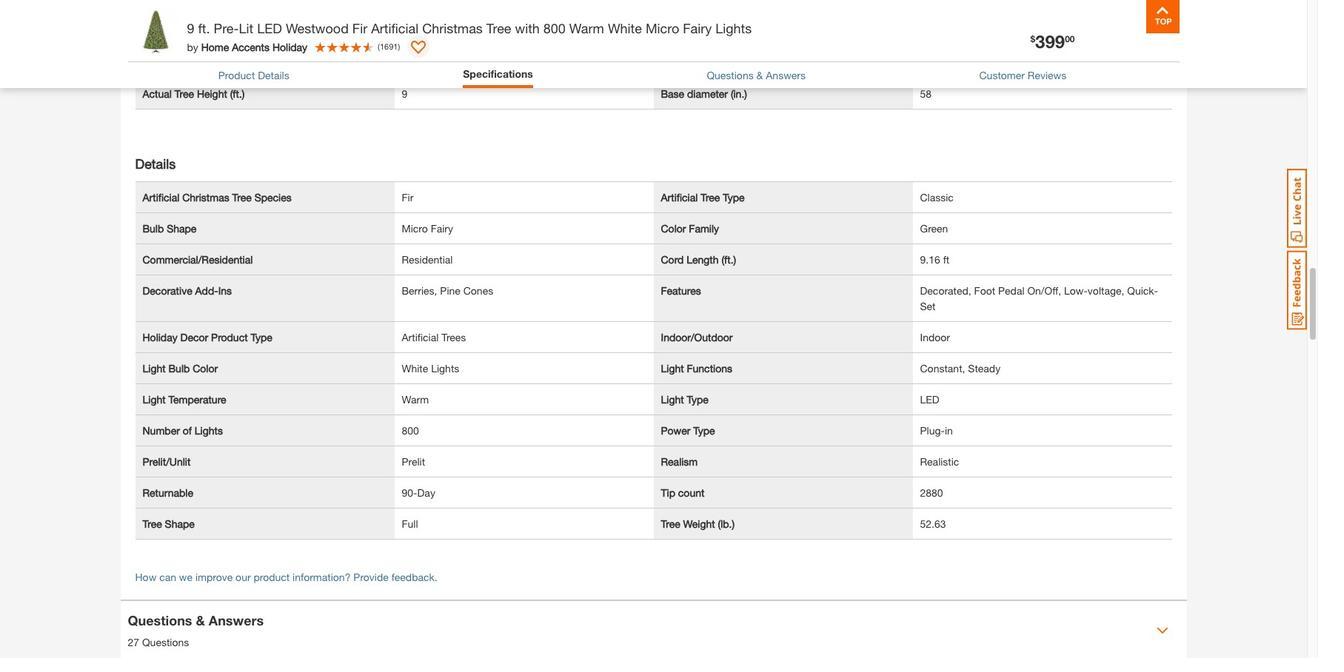 Task type: describe. For each thing, give the bounding box(es) containing it.
classic
[[920, 191, 954, 204]]

provide
[[354, 571, 389, 583]]

power
[[661, 424, 691, 437]]

our
[[236, 571, 251, 583]]

shape for bulb shape
[[167, 222, 197, 235]]

answers for questions & answers 27 questions
[[209, 613, 264, 629]]

display image
[[411, 41, 426, 56]]

power type
[[661, 424, 715, 437]]

light type
[[661, 393, 709, 406]]

residential
[[402, 253, 453, 266]]

0 horizontal spatial warm
[[402, 393, 429, 406]]

tip
[[661, 486, 675, 499]]

0 vertical spatial (ft.)
[[230, 87, 245, 100]]

type down light functions
[[687, 393, 709, 406]]

tree left with
[[486, 20, 511, 36]]

plug-
[[920, 424, 945, 437]]

constant,
[[920, 362, 965, 375]]

2 vertical spatial questions
[[142, 636, 189, 649]]

tree weight (lb.)
[[661, 518, 735, 530]]

by home accents holiday
[[187, 40, 307, 53]]

add-
[[195, 284, 218, 297]]

questions & answers 27 questions
[[128, 613, 264, 649]]

how can we improve our product information? provide feedback.
[[135, 571, 437, 583]]

90-
[[402, 486, 417, 499]]

58
[[920, 87, 932, 100]]

tree up family
[[701, 191, 720, 204]]

can
[[159, 571, 176, 583]]

decorative add-ins
[[143, 284, 232, 297]]

pedal
[[998, 284, 1025, 297]]

pre-
[[214, 20, 239, 36]]

artificial tree type
[[661, 191, 745, 204]]

by
[[187, 40, 198, 53]]

temperature
[[168, 393, 226, 406]]

low-
[[1064, 284, 1088, 297]]

color family
[[661, 222, 719, 235]]

0 vertical spatial product
[[218, 69, 255, 81]]

9 for 9
[[402, 87, 408, 100]]

1 horizontal spatial fairy
[[683, 20, 712, 36]]

set
[[920, 300, 936, 312]]

1 horizontal spatial details
[[258, 69, 289, 81]]

artificial for artificial tree type
[[661, 191, 698, 204]]

0 vertical spatial bulb
[[143, 222, 164, 235]]

actual tree height (ft.)
[[143, 87, 245, 100]]

0 horizontal spatial micro
[[402, 222, 428, 235]]

family
[[689, 222, 719, 235]]

0 horizontal spatial christmas
[[182, 191, 229, 204]]

questions & answers
[[707, 69, 806, 81]]

1 vertical spatial lights
[[431, 362, 459, 375]]

product image image
[[131, 7, 180, 56]]

light for light bulb color
[[143, 362, 166, 375]]

voltage,
[[1088, 284, 1125, 297]]

trees
[[442, 331, 466, 344]]

foot
[[974, 284, 996, 297]]

on/off,
[[1028, 284, 1061, 297]]

indoor
[[920, 331, 950, 344]]

shape for tree shape
[[165, 518, 195, 530]]

accents
[[232, 40, 270, 53]]

decorative
[[143, 284, 192, 297]]

light for light type
[[661, 393, 684, 406]]

westwood
[[286, 20, 349, 36]]

type right decor
[[251, 331, 272, 344]]

0 vertical spatial color
[[661, 222, 686, 235]]

improve
[[195, 571, 233, 583]]

of
[[183, 424, 192, 437]]

questions for questions & answers
[[707, 69, 754, 81]]

actual
[[143, 87, 172, 100]]

type right power on the right bottom of page
[[693, 424, 715, 437]]

ft.
[[198, 20, 210, 36]]

caret image
[[1157, 625, 1168, 637]]

tip count
[[661, 486, 705, 499]]

micro fairy
[[402, 222, 453, 235]]

1 vertical spatial 800
[[402, 424, 419, 437]]

berries,
[[402, 284, 437, 297]]

1 vertical spatial fir
[[402, 191, 414, 204]]

length
[[687, 253, 719, 266]]

answers for questions & answers
[[766, 69, 806, 81]]

0 vertical spatial christmas
[[422, 20, 483, 36]]

90-day
[[402, 486, 435, 499]]

cones
[[463, 284, 493, 297]]

light functions
[[661, 362, 733, 375]]

artificial up )
[[371, 20, 419, 36]]

weight
[[683, 518, 715, 530]]

feedback.
[[392, 571, 437, 583]]

full
[[402, 518, 418, 530]]

9 for 9 ft. pre-lit led westwood fir artificial christmas tree with 800 warm white micro fairy lights
[[187, 20, 194, 36]]

0 horizontal spatial holiday
[[143, 331, 178, 344]]

1 vertical spatial (ft.)
[[722, 253, 736, 266]]

)
[[398, 41, 400, 51]]

commercial/residential
[[143, 253, 253, 266]]

questions for questions & answers 27 questions
[[128, 613, 192, 629]]

0 horizontal spatial lights
[[195, 424, 223, 437]]

quick-
[[1127, 284, 1158, 297]]

$ 399 00
[[1031, 31, 1075, 52]]

1 vertical spatial product
[[211, 331, 248, 344]]

realism
[[661, 455, 698, 468]]

information?
[[293, 571, 351, 583]]

product
[[254, 571, 290, 583]]

base
[[661, 87, 684, 100]]

tree right actual
[[175, 87, 194, 100]]

functions
[[687, 362, 733, 375]]

we
[[179, 571, 193, 583]]

bulb shape
[[143, 222, 197, 235]]

reviews
[[1028, 69, 1067, 81]]

green
[[920, 222, 948, 235]]

type up cord length (ft.)
[[723, 191, 745, 204]]

1 vertical spatial color
[[193, 362, 218, 375]]

features
[[661, 284, 701, 297]]

ins
[[218, 284, 232, 297]]

(
[[378, 41, 380, 51]]

how can we improve our product information? provide feedback. link
[[135, 571, 437, 583]]



Task type: locate. For each thing, give the bounding box(es) containing it.
0 vertical spatial questions
[[707, 69, 754, 81]]

customer reviews
[[980, 69, 1067, 81]]

0 horizontal spatial details
[[135, 155, 176, 172]]

questions
[[707, 69, 754, 81], [128, 613, 192, 629], [142, 636, 189, 649]]

prelit/unlit
[[143, 455, 191, 468]]

1 horizontal spatial bulb
[[168, 362, 190, 375]]

(ft.) right 'length'
[[722, 253, 736, 266]]

pine
[[440, 284, 461, 297]]

light for light temperature
[[143, 393, 166, 406]]

0 horizontal spatial answers
[[209, 613, 264, 629]]

type
[[723, 191, 745, 204], [251, 331, 272, 344], [687, 393, 709, 406], [693, 424, 715, 437]]

0 horizontal spatial 800
[[402, 424, 419, 437]]

tree left weight on the right
[[661, 518, 680, 530]]

1 horizontal spatial &
[[757, 69, 763, 81]]

2 vertical spatial lights
[[195, 424, 223, 437]]

0 vertical spatial lights
[[716, 20, 752, 36]]

micro up "base"
[[646, 20, 679, 36]]

1 vertical spatial holiday
[[143, 331, 178, 344]]

tree left species
[[232, 191, 252, 204]]

light up power on the right bottom of page
[[661, 393, 684, 406]]

color down holiday decor product type
[[193, 362, 218, 375]]

number
[[143, 424, 180, 437]]

1 vertical spatial fairy
[[431, 222, 453, 235]]

fir
[[352, 20, 367, 36], [402, 191, 414, 204]]

0 vertical spatial answers
[[766, 69, 806, 81]]

1 vertical spatial warm
[[402, 393, 429, 406]]

bulb up commercial/residential
[[143, 222, 164, 235]]

artificial up white lights in the left of the page
[[402, 331, 439, 344]]

1 vertical spatial shape
[[165, 518, 195, 530]]

0 horizontal spatial (ft.)
[[230, 87, 245, 100]]

home
[[201, 40, 229, 53]]

product down 'by home accents holiday'
[[218, 69, 255, 81]]

(in.)
[[731, 87, 747, 100]]

1 horizontal spatial christmas
[[422, 20, 483, 36]]

specifications button
[[463, 66, 533, 84], [463, 66, 533, 81]]

realistic
[[920, 455, 959, 468]]

lights up questions & answers
[[716, 20, 752, 36]]

micro up residential
[[402, 222, 428, 235]]

number of lights
[[143, 424, 223, 437]]

count
[[678, 486, 705, 499]]

0 horizontal spatial fir
[[352, 20, 367, 36]]

bulb up light temperature
[[168, 362, 190, 375]]

product details
[[218, 69, 289, 81]]

1 vertical spatial bulb
[[168, 362, 190, 375]]

1 horizontal spatial 9
[[402, 87, 408, 100]]

steady
[[968, 362, 1001, 375]]

shape
[[167, 222, 197, 235], [165, 518, 195, 530]]

(ft.) down "product details"
[[230, 87, 245, 100]]

constant, steady
[[920, 362, 1001, 375]]

& inside questions & answers 27 questions
[[196, 613, 205, 629]]

0 horizontal spatial white
[[402, 362, 428, 375]]

fairy up residential
[[431, 222, 453, 235]]

( 1691 )
[[378, 41, 400, 51]]

0 vertical spatial led
[[257, 20, 282, 36]]

artificial
[[371, 20, 419, 36], [143, 191, 179, 204], [661, 191, 698, 204], [402, 331, 439, 344]]

artificial christmas tree species
[[143, 191, 292, 204]]

in
[[945, 424, 953, 437]]

1 horizontal spatial (ft.)
[[722, 253, 736, 266]]

0 vertical spatial &
[[757, 69, 763, 81]]

light up light temperature
[[143, 362, 166, 375]]

ft
[[943, 253, 950, 266]]

0 vertical spatial 800
[[544, 20, 566, 36]]

holiday decor product type
[[143, 331, 272, 344]]

holiday left decor
[[143, 331, 178, 344]]

1 vertical spatial micro
[[402, 222, 428, 235]]

1 horizontal spatial holiday
[[272, 40, 307, 53]]

decorated, foot pedal on/off, low-voltage, quick- set
[[920, 284, 1158, 312]]

& for questions & answers 27 questions
[[196, 613, 205, 629]]

base diameter (in.)
[[661, 87, 747, 100]]

(lb.)
[[718, 518, 735, 530]]

1 vertical spatial 9
[[402, 87, 408, 100]]

questions right 27
[[142, 636, 189, 649]]

feedback link image
[[1287, 250, 1307, 330]]

fir up micro fairy
[[402, 191, 414, 204]]

color left family
[[661, 222, 686, 235]]

lights right of
[[195, 424, 223, 437]]

1 vertical spatial led
[[920, 393, 940, 406]]

led right lit
[[257, 20, 282, 36]]

christmas
[[422, 20, 483, 36], [182, 191, 229, 204]]

800
[[544, 20, 566, 36], [402, 424, 419, 437]]

with
[[515, 20, 540, 36]]

species
[[255, 191, 292, 204]]

questions & answers button
[[707, 67, 806, 83], [707, 67, 806, 83]]

1 horizontal spatial answers
[[766, 69, 806, 81]]

questions up (in.)
[[707, 69, 754, 81]]

white lights
[[402, 362, 459, 375]]

1 vertical spatial questions
[[128, 613, 192, 629]]

0 horizontal spatial led
[[257, 20, 282, 36]]

tree shape
[[143, 518, 195, 530]]

1 horizontal spatial color
[[661, 222, 686, 235]]

1 vertical spatial christmas
[[182, 191, 229, 204]]

lights down trees
[[431, 362, 459, 375]]

1691
[[380, 41, 398, 51]]

artificial trees
[[402, 331, 466, 344]]

1 vertical spatial &
[[196, 613, 205, 629]]

0 vertical spatial white
[[608, 20, 642, 36]]

0 horizontal spatial 9
[[187, 20, 194, 36]]

christmas up display image
[[422, 20, 483, 36]]

artificial up color family
[[661, 191, 698, 204]]

light up light type
[[661, 362, 684, 375]]

bulb
[[143, 222, 164, 235], [168, 362, 190, 375]]

1 vertical spatial white
[[402, 362, 428, 375]]

52.63
[[920, 518, 946, 530]]

0 horizontal spatial color
[[193, 362, 218, 375]]

1 vertical spatial details
[[135, 155, 176, 172]]

& for questions & answers
[[757, 69, 763, 81]]

light up number
[[143, 393, 166, 406]]

0 vertical spatial shape
[[167, 222, 197, 235]]

cord length (ft.)
[[661, 253, 736, 266]]

1 horizontal spatial lights
[[431, 362, 459, 375]]

micro
[[646, 20, 679, 36], [402, 222, 428, 235]]

light
[[143, 362, 166, 375], [661, 362, 684, 375], [143, 393, 166, 406], [661, 393, 684, 406]]

details up bulb shape
[[135, 155, 176, 172]]

1 horizontal spatial white
[[608, 20, 642, 36]]

product
[[218, 69, 255, 81], [211, 331, 248, 344]]

0 horizontal spatial &
[[196, 613, 205, 629]]

christmas up bulb shape
[[182, 191, 229, 204]]

1 horizontal spatial 800
[[544, 20, 566, 36]]

questions up 27
[[128, 613, 192, 629]]

9
[[187, 20, 194, 36], [402, 87, 408, 100]]

0 vertical spatial fir
[[352, 20, 367, 36]]

live chat image
[[1287, 169, 1307, 248]]

diameter
[[687, 87, 728, 100]]

shape down "returnable"
[[165, 518, 195, 530]]

9.16 ft
[[920, 253, 950, 266]]

details
[[258, 69, 289, 81], [135, 155, 176, 172]]

holiday
[[272, 40, 307, 53], [143, 331, 178, 344]]

customer
[[980, 69, 1025, 81]]

1 horizontal spatial fir
[[402, 191, 414, 204]]

9 ft. pre-lit led westwood fir artificial christmas tree with 800 warm white micro fairy lights
[[187, 20, 752, 36]]

shape up commercial/residential
[[167, 222, 197, 235]]

$
[[1031, 33, 1035, 44]]

day
[[417, 486, 435, 499]]

indoor/outdoor
[[661, 331, 733, 344]]

00
[[1065, 33, 1075, 44]]

2 horizontal spatial lights
[[716, 20, 752, 36]]

399
[[1035, 31, 1065, 52]]

customer reviews button
[[980, 67, 1067, 83], [980, 67, 1067, 83]]

artificial for artificial christmas tree species
[[143, 191, 179, 204]]

800 right with
[[544, 20, 566, 36]]

white
[[608, 20, 642, 36], [402, 362, 428, 375]]

1 horizontal spatial micro
[[646, 20, 679, 36]]

led up plug-
[[920, 393, 940, 406]]

berries, pine cones
[[402, 284, 493, 297]]

returnable
[[143, 486, 193, 499]]

0 horizontal spatial fairy
[[431, 222, 453, 235]]

warm right with
[[569, 20, 604, 36]]

0 vertical spatial holiday
[[272, 40, 307, 53]]

1 horizontal spatial led
[[920, 393, 940, 406]]

how
[[135, 571, 156, 583]]

0 vertical spatial details
[[258, 69, 289, 81]]

warm down white lights in the left of the page
[[402, 393, 429, 406]]

fir right westwood
[[352, 20, 367, 36]]

artificial for artificial trees
[[402, 331, 439, 344]]

0 vertical spatial fairy
[[683, 20, 712, 36]]

tree down "returnable"
[[143, 518, 162, 530]]

lit
[[239, 20, 253, 36]]

answers inside questions & answers 27 questions
[[209, 613, 264, 629]]

color
[[661, 222, 686, 235], [193, 362, 218, 375]]

height
[[197, 87, 227, 100]]

0 vertical spatial 9
[[187, 20, 194, 36]]

decorated,
[[920, 284, 972, 297]]

9.16
[[920, 253, 940, 266]]

27
[[128, 636, 139, 649]]

light bulb color
[[143, 362, 218, 375]]

top button
[[1146, 0, 1179, 33]]

dimensions
[[135, 52, 205, 68]]

2880
[[920, 486, 943, 499]]

fairy up base diameter (in.)
[[683, 20, 712, 36]]

details down accents
[[258, 69, 289, 81]]

1 vertical spatial answers
[[209, 613, 264, 629]]

product right decor
[[211, 331, 248, 344]]

800 up prelit
[[402, 424, 419, 437]]

artificial up bulb shape
[[143, 191, 179, 204]]

0 vertical spatial micro
[[646, 20, 679, 36]]

light for light functions
[[661, 362, 684, 375]]

1 horizontal spatial warm
[[569, 20, 604, 36]]

fairy
[[683, 20, 712, 36], [431, 222, 453, 235]]

0 vertical spatial warm
[[569, 20, 604, 36]]

light temperature
[[143, 393, 226, 406]]

holiday down westwood
[[272, 40, 307, 53]]

0 horizontal spatial bulb
[[143, 222, 164, 235]]



Task type: vqa. For each thing, say whether or not it's contained in the screenshot.


